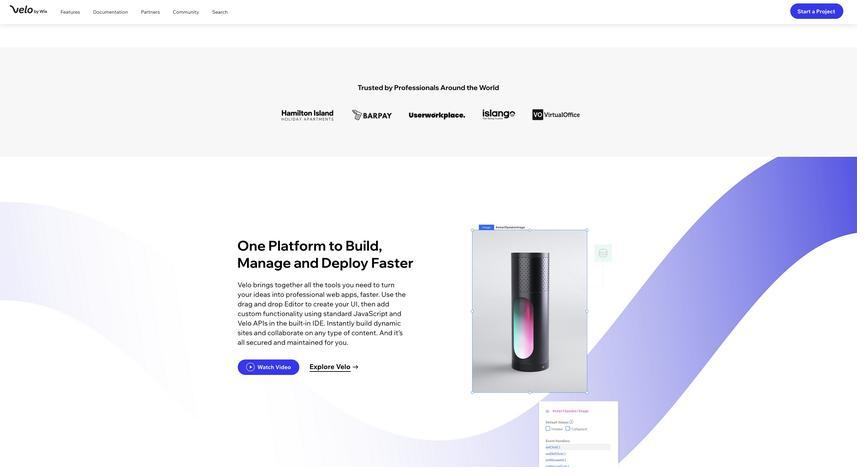 Task type: locate. For each thing, give the bounding box(es) containing it.
create
[[314, 300, 334, 308]]

2 horizontal spatial to
[[374, 280, 380, 289]]

watch video button
[[238, 360, 299, 375]]

custom
[[238, 309, 262, 318]]

2 vertical spatial to
[[305, 300, 312, 308]]

velo right explore
[[336, 362, 351, 371]]

velo left brings
[[238, 280, 252, 289]]

all
[[305, 280, 312, 289], [238, 338, 245, 347]]

all down sites
[[238, 338, 245, 347]]

a strip titled "trusted by professionals around the world" displaying six logos of companies that use velo. they are: hamilton island holiday apartments, barpay, userworkplace, islango, ruby love, and virtualoffice. image
[[479, 103, 519, 126], [529, 103, 580, 126], [278, 104, 479, 126]]

deploy
[[322, 254, 369, 271]]

you.
[[335, 338, 349, 347]]

need
[[356, 280, 372, 289]]

maintained
[[287, 338, 323, 347]]

0 vertical spatial velo
[[238, 280, 252, 289]]

1 vertical spatial all
[[238, 338, 245, 347]]

your
[[238, 290, 252, 299], [335, 300, 350, 308]]

all up professional at the left bottom of page
[[305, 280, 312, 289]]

1 in from the left
[[269, 319, 275, 327]]

1 vertical spatial your
[[335, 300, 350, 308]]

0 horizontal spatial all
[[238, 338, 245, 347]]

to left turn at the bottom left of page
[[374, 280, 380, 289]]

drop
[[268, 300, 283, 308]]

and
[[294, 254, 319, 271], [254, 300, 266, 308], [390, 309, 402, 318], [254, 328, 266, 337], [274, 338, 286, 347]]

in right "apis" in the bottom of the page
[[269, 319, 275, 327]]

dynamic
[[374, 319, 401, 327]]

built-
[[289, 319, 305, 327]]

1 vertical spatial velo
[[238, 319, 252, 327]]

your up standard
[[335, 300, 350, 308]]

manage
[[237, 254, 291, 271]]

0 vertical spatial your
[[238, 290, 252, 299]]

documentation
[[93, 9, 128, 15]]

ideas
[[254, 290, 271, 299]]

and up "together"
[[294, 254, 319, 271]]

and down "apis" in the bottom of the page
[[254, 328, 266, 337]]

to left build, in the bottom of the page
[[329, 237, 343, 254]]

explore
[[310, 362, 335, 371]]

javascript
[[354, 309, 388, 318]]

platform
[[269, 237, 326, 254]]

then
[[361, 300, 376, 308]]

and up "dynamic"
[[390, 309, 402, 318]]

secured
[[246, 338, 272, 347]]

on
[[305, 328, 313, 337]]

the left world
[[467, 83, 478, 92]]

a screenshot from the velo platform showing a component, which is an image of a product. the product is a black, standing cylindrical smart home speaker with cylindrical hole with green and pink light rays image
[[467, 221, 593, 399]]

your up drag
[[238, 290, 252, 299]]

the
[[467, 83, 478, 92], [313, 280, 324, 289], [396, 290, 406, 299], [277, 319, 287, 327]]

trusted by professionals around the world
[[358, 83, 500, 92]]

and
[[380, 328, 393, 337]]

watch video
[[258, 364, 291, 371]]

trusted
[[358, 83, 384, 92]]

faster.
[[360, 290, 380, 299]]

1 horizontal spatial all
[[305, 280, 312, 289]]

web
[[327, 290, 340, 299]]

velo wave element image
[[0, 157, 858, 467]]

instantly
[[327, 319, 355, 327]]

1 vertical spatial to
[[374, 280, 380, 289]]

1 horizontal spatial in
[[305, 319, 311, 327]]

project
[[817, 8, 836, 15]]

faster
[[371, 254, 414, 271]]

1 horizontal spatial to
[[329, 237, 343, 254]]

build,
[[346, 237, 383, 254]]

the left tools
[[313, 280, 324, 289]]

0 vertical spatial to
[[329, 237, 343, 254]]

velo up sites
[[238, 319, 252, 327]]

a screenshot from the velo platform showing the properties panel with fields for id, default values and event handlers image
[[538, 400, 620, 467]]

the down functionality
[[277, 319, 287, 327]]

start a project
[[798, 8, 836, 15]]

turn
[[382, 280, 395, 289]]

in up on
[[305, 319, 311, 327]]

to
[[329, 237, 343, 254], [374, 280, 380, 289], [305, 300, 312, 308]]

0 horizontal spatial in
[[269, 319, 275, 327]]

to down professional at the left bottom of page
[[305, 300, 312, 308]]

velo
[[238, 280, 252, 289], [238, 319, 252, 327], [336, 362, 351, 371]]

professional
[[286, 290, 325, 299]]

start a project link
[[791, 3, 844, 19]]

build
[[356, 319, 372, 327]]

using
[[305, 309, 322, 318]]

and down collaborate
[[274, 338, 286, 347]]

start
[[798, 8, 811, 15]]

drag
[[238, 300, 253, 308]]

features
[[61, 9, 80, 15]]

in
[[269, 319, 275, 327], [305, 319, 311, 327]]



Task type: describe. For each thing, give the bounding box(es) containing it.
and inside one platform to build, manage and deploy faster
[[294, 254, 319, 271]]

by
[[385, 83, 393, 92]]

into
[[272, 290, 285, 299]]

a
[[813, 8, 816, 15]]

world
[[480, 83, 500, 92]]

add
[[377, 300, 390, 308]]

together
[[275, 280, 303, 289]]

for
[[325, 338, 334, 347]]

one platform to build, manage and deploy faster
[[237, 237, 414, 271]]

apis
[[253, 319, 268, 327]]

editor
[[285, 300, 304, 308]]

video
[[276, 364, 291, 371]]

0 horizontal spatial your
[[238, 290, 252, 299]]

partners
[[141, 9, 160, 15]]

around
[[441, 83, 466, 92]]

watch
[[258, 364, 274, 371]]

ide.
[[313, 319, 326, 327]]

and down ideas
[[254, 300, 266, 308]]

velo brings together all the tools you need to turn your ideas into professional web apps, faster. use the drag and drop editor to create your ui, then add custom functionality using standard javascript and velo apis in the built-in ide. instantly build dynamic sites and collaborate on any type of content. and it's all secured and maintained for you.
[[238, 280, 406, 347]]

ui,
[[351, 300, 360, 308]]

you
[[343, 280, 354, 289]]

0 vertical spatial all
[[305, 280, 312, 289]]

to inside one platform to build, manage and deploy faster
[[329, 237, 343, 254]]

search link
[[207, 3, 236, 21]]

standard
[[324, 309, 352, 318]]

2 in from the left
[[305, 319, 311, 327]]

tools
[[325, 280, 341, 289]]

explore velo link
[[310, 360, 366, 375]]

type
[[328, 328, 342, 337]]

community
[[173, 9, 199, 15]]

any
[[315, 328, 326, 337]]

it's
[[394, 328, 403, 337]]

the right use
[[396, 290, 406, 299]]

sites
[[238, 328, 253, 337]]

search
[[212, 9, 228, 15]]

1 horizontal spatial your
[[335, 300, 350, 308]]

explore velo
[[310, 362, 351, 371]]

of
[[344, 328, 350, 337]]

professionals
[[395, 83, 439, 92]]

use
[[382, 290, 394, 299]]

content.
[[352, 328, 378, 337]]

collaborate
[[268, 328, 304, 337]]

one
[[237, 237, 266, 254]]

2 vertical spatial velo
[[336, 362, 351, 371]]

brings
[[253, 280, 274, 289]]

apps,
[[342, 290, 359, 299]]

0 horizontal spatial to
[[305, 300, 312, 308]]

functionality
[[263, 309, 303, 318]]



Task type: vqa. For each thing, say whether or not it's contained in the screenshot.
All Templates
no



